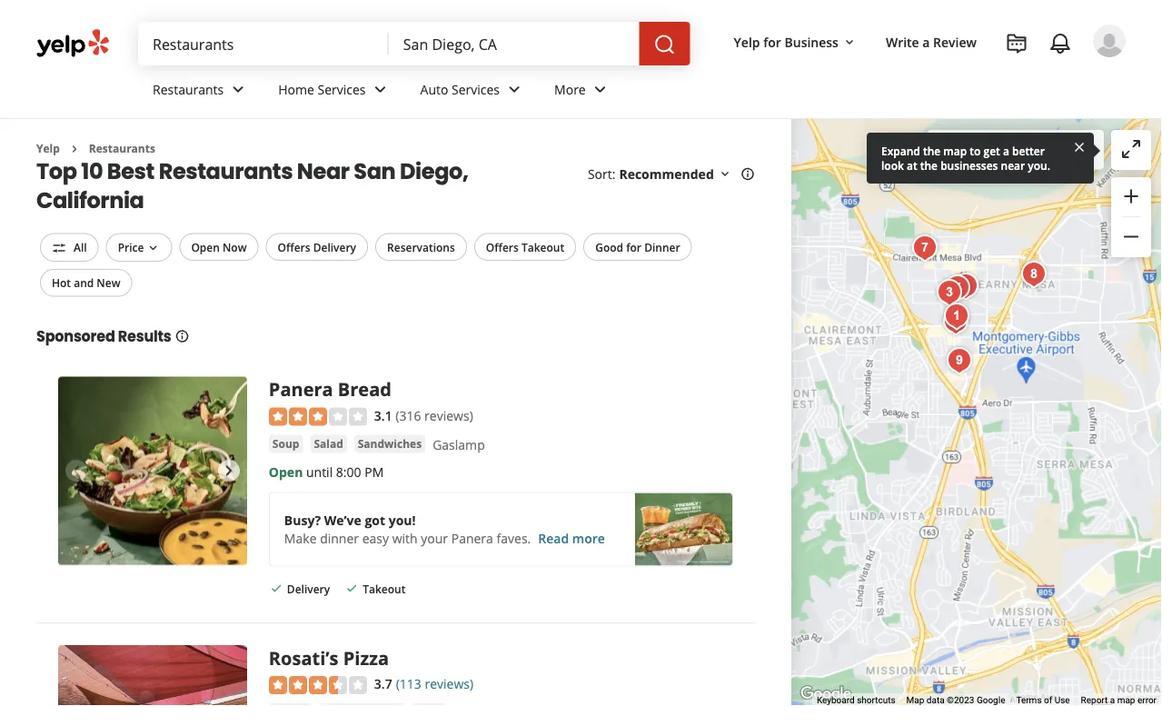 Task type: locate. For each thing, give the bounding box(es) containing it.
map
[[1025, 142, 1051, 159], [944, 143, 968, 158], [1118, 695, 1136, 706]]

the
[[924, 143, 941, 158], [921, 158, 938, 173]]

1 horizontal spatial takeout
[[522, 239, 565, 254]]

1 horizontal spatial panera
[[452, 530, 494, 548]]

reviews) up gaslamp
[[425, 407, 473, 424]]

24 chevron down v2 image
[[370, 79, 391, 100], [504, 79, 526, 100], [590, 79, 612, 100]]

delivery
[[313, 239, 356, 254], [287, 582, 330, 597]]

16 checkmark v2 image
[[269, 581, 284, 596], [345, 581, 359, 596]]

0 horizontal spatial 24 chevron down v2 image
[[370, 79, 391, 100]]

24 chevron down v2 image inside the home services link
[[370, 79, 391, 100]]

you!
[[389, 512, 416, 529]]

2 vertical spatial a
[[1111, 695, 1116, 706]]

auto services
[[421, 81, 500, 98]]

get
[[984, 143, 1001, 158]]

0 vertical spatial takeout
[[522, 239, 565, 254]]

new
[[97, 275, 120, 290]]

1 horizontal spatial 16 chevron down v2 image
[[843, 35, 857, 50]]

1 horizontal spatial open
[[269, 464, 303, 481]]

0 vertical spatial reviews)
[[425, 407, 473, 424]]

24 chevron down v2 image inside 'more' 'link'
[[590, 79, 612, 100]]

Near text field
[[403, 34, 625, 54]]

panera
[[269, 377, 333, 402], [452, 530, 494, 548]]

©2023
[[947, 695, 975, 706]]

write a review
[[886, 33, 977, 50]]

until
[[306, 464, 333, 481]]

none field up 24 chevron down v2 icon
[[153, 34, 374, 54]]

1 horizontal spatial 24 chevron down v2 image
[[504, 79, 526, 100]]

more
[[555, 81, 586, 98]]

Find text field
[[153, 34, 374, 54]]

1 offers from the left
[[278, 239, 311, 254]]

read
[[539, 530, 569, 548]]

1 vertical spatial for
[[627, 239, 642, 254]]

0 vertical spatial open
[[191, 239, 220, 254]]

restaurants left 24 chevron down v2 icon
[[153, 81, 224, 98]]

as
[[1008, 142, 1021, 159]]

1 vertical spatial restaurants link
[[89, 141, 155, 156]]

1 horizontal spatial map
[[1025, 142, 1051, 159]]

search image
[[654, 34, 676, 56]]

restaurants
[[153, 81, 224, 98], [89, 141, 155, 156], [159, 156, 293, 186]]

restaurants link down find field
[[138, 65, 264, 118]]

0 horizontal spatial map
[[944, 143, 968, 158]]

takeout left "good"
[[522, 239, 565, 254]]

a
[[923, 33, 930, 50], [1004, 143, 1010, 158], [1111, 695, 1116, 706]]

2 horizontal spatial a
[[1111, 695, 1116, 706]]

16 chevron right v2 image
[[67, 142, 82, 156]]

delivery down the make
[[287, 582, 330, 597]]

16 chevron down v2 image right business
[[843, 35, 857, 50]]

notifications image
[[1050, 33, 1072, 55]]

terms of use link
[[1017, 695, 1071, 706]]

your
[[421, 530, 448, 548]]

now
[[223, 239, 247, 254]]

2 16 checkmark v2 image from the left
[[345, 581, 359, 596]]

1 horizontal spatial for
[[764, 33, 782, 50]]

1 horizontal spatial none field
[[403, 34, 625, 54]]

close image
[[1073, 139, 1087, 155]]

for left business
[[764, 33, 782, 50]]

restaurants up open now
[[159, 156, 293, 186]]

open until 8:00 pm
[[269, 464, 384, 481]]

1 services from the left
[[318, 81, 366, 98]]

sort:
[[588, 165, 616, 183]]

results
[[118, 326, 171, 347]]

None field
[[153, 34, 374, 54], [403, 34, 625, 54]]

1 24 chevron down v2 image from the left
[[370, 79, 391, 100]]

yelp link
[[36, 141, 60, 156]]

16 checkmark v2 image down dinner
[[345, 581, 359, 596]]

0 horizontal spatial for
[[627, 239, 642, 254]]

0 vertical spatial for
[[764, 33, 782, 50]]

yelp left 16 chevron right v2 icon in the top of the page
[[36, 141, 60, 156]]

offers for offers takeout
[[486, 239, 519, 254]]

0 horizontal spatial none field
[[153, 34, 374, 54]]

1 vertical spatial panera
[[452, 530, 494, 548]]

3 24 chevron down v2 image from the left
[[590, 79, 612, 100]]

yelp left business
[[734, 33, 761, 50]]

panera bread image
[[58, 377, 247, 566]]

1 16 checkmark v2 image from the left
[[269, 581, 284, 596]]

cross street image
[[938, 304, 974, 340]]

a right report
[[1111, 695, 1116, 706]]

(316
[[396, 407, 421, 424]]

16 chevron down v2 image right price
[[146, 241, 160, 255]]

0 vertical spatial panera
[[269, 377, 333, 402]]

2 none field from the left
[[403, 34, 625, 54]]

1 vertical spatial a
[[1004, 143, 1010, 158]]

open for open now
[[191, 239, 220, 254]]

offers right reservations button
[[486, 239, 519, 254]]

bread
[[338, 377, 392, 402]]

0 vertical spatial 16 chevron down v2 image
[[843, 35, 857, 50]]

map for error
[[1118, 695, 1136, 706]]

1 horizontal spatial services
[[452, 81, 500, 98]]

yelp for yelp link
[[36, 141, 60, 156]]

0 horizontal spatial 16 chevron down v2 image
[[146, 241, 160, 255]]

soup link
[[269, 435, 303, 453]]

open down soup 'button'
[[269, 464, 303, 481]]

24 chevron down v2 image down near field
[[504, 79, 526, 100]]

map left to on the top of page
[[944, 143, 968, 158]]

map left error
[[1118, 695, 1136, 706]]

sandwiches button
[[354, 435, 426, 453]]

map inside expand the map to get a better look at the businesses near you.
[[944, 143, 968, 158]]

good for dinner button
[[584, 233, 692, 261]]

16 chevron down v2 image
[[843, 35, 857, 50], [146, 241, 160, 255]]

reviews)
[[425, 407, 473, 424], [425, 676, 474, 693]]

for inside filters group
[[627, 239, 642, 254]]

for right "good"
[[627, 239, 642, 254]]

hot
[[52, 275, 71, 290]]

delivery inside button
[[313, 239, 356, 254]]

1 vertical spatial yelp
[[36, 141, 60, 156]]

faves.
[[497, 530, 531, 548]]

sandwiches link
[[354, 435, 426, 453]]

takeout inside button
[[522, 239, 565, 254]]

a right get
[[1004, 143, 1010, 158]]

16 chevron down v2 image inside yelp for business button
[[843, 35, 857, 50]]

1 vertical spatial open
[[269, 464, 303, 481]]

3.7 star rating image
[[269, 676, 367, 694]]

keyboard shortcuts
[[817, 695, 896, 706]]

open inside button
[[191, 239, 220, 254]]

0 horizontal spatial open
[[191, 239, 220, 254]]

offers for offers delivery
[[278, 239, 311, 254]]

a for write
[[923, 33, 930, 50]]

report a map error
[[1082, 695, 1157, 706]]

2 24 chevron down v2 image from the left
[[504, 79, 526, 100]]

services
[[318, 81, 366, 98], [452, 81, 500, 98]]

ten seconds rice noodle image
[[948, 268, 984, 305]]

ruby a. image
[[1094, 25, 1126, 57]]

1 vertical spatial reviews)
[[425, 676, 474, 693]]

california
[[36, 185, 144, 215]]

1 vertical spatial 16 chevron down v2 image
[[146, 241, 160, 255]]

recommended button
[[620, 165, 733, 183]]

offers delivery button
[[266, 233, 368, 261]]

2 horizontal spatial 24 chevron down v2 image
[[590, 79, 612, 100]]

yelp inside button
[[734, 33, 761, 50]]

(113 reviews) link
[[396, 674, 474, 693]]

pm
[[365, 464, 384, 481]]

0 horizontal spatial a
[[923, 33, 930, 50]]

map
[[907, 695, 925, 706]]

map for moves
[[1025, 142, 1051, 159]]

auto
[[421, 81, 449, 98]]

0 horizontal spatial 16 checkmark v2 image
[[269, 581, 284, 596]]

services right home
[[318, 81, 366, 98]]

16 chevron down v2 image for price
[[146, 241, 160, 255]]

0 horizontal spatial services
[[318, 81, 366, 98]]

make
[[284, 530, 317, 548]]

previous image
[[65, 460, 87, 482]]

google image
[[796, 683, 856, 706]]

flama llama image
[[939, 298, 975, 335]]

1 horizontal spatial a
[[1004, 143, 1010, 158]]

home services
[[278, 81, 366, 98]]

soup button
[[269, 435, 303, 453]]

0 vertical spatial a
[[923, 33, 930, 50]]

panera right 'your'
[[452, 530, 494, 548]]

services for home services
[[318, 81, 366, 98]]

none field find
[[153, 34, 374, 54]]

0 vertical spatial yelp
[[734, 33, 761, 50]]

woomiok image
[[942, 343, 978, 379]]

search as map moves
[[965, 142, 1094, 159]]

for for yelp
[[764, 33, 782, 50]]

0 vertical spatial delivery
[[313, 239, 356, 254]]

reviews) right '(113'
[[425, 676, 474, 693]]

None search field
[[138, 22, 694, 65]]

16 checkmark v2 image up rosati's
[[269, 581, 284, 596]]

restaurants inside the business categories element
[[153, 81, 224, 98]]

delivery down 'near'
[[313, 239, 356, 254]]

none field up auto services link
[[403, 34, 625, 54]]

group
[[1112, 177, 1152, 257]]

2 horizontal spatial map
[[1118, 695, 1136, 706]]

0 horizontal spatial panera
[[269, 377, 333, 402]]

(113 reviews)
[[396, 676, 474, 693]]

2 offers from the left
[[486, 239, 519, 254]]

open
[[191, 239, 220, 254], [269, 464, 303, 481]]

map right as
[[1025, 142, 1051, 159]]

takeout down easy
[[363, 582, 406, 597]]

recommended
[[620, 165, 714, 183]]

salad link
[[310, 435, 347, 453]]

restaurants inside top 10 best restaurants near san diego, california
[[159, 156, 293, 186]]

24 chevron down v2 image left auto
[[370, 79, 391, 100]]

1 horizontal spatial yelp
[[734, 33, 761, 50]]

services right auto
[[452, 81, 500, 98]]

a right write
[[923, 33, 930, 50]]

24 chevron down v2 image inside auto services link
[[504, 79, 526, 100]]

0 horizontal spatial takeout
[[363, 582, 406, 597]]

16 chevron down v2 image inside the price dropdown button
[[146, 241, 160, 255]]

next image
[[218, 460, 240, 482]]

2 services from the left
[[452, 81, 500, 98]]

0 horizontal spatial yelp
[[36, 141, 60, 156]]

zoom out image
[[1121, 226, 1143, 248]]

hot and new
[[52, 275, 120, 290]]

offers
[[278, 239, 311, 254], [486, 239, 519, 254]]

16 chevron down v2 image
[[718, 167, 733, 182]]

offers right now at top
[[278, 239, 311, 254]]

24 chevron down v2 image right more
[[590, 79, 612, 100]]

1 horizontal spatial 16 checkmark v2 image
[[345, 581, 359, 596]]

0 horizontal spatial offers
[[278, 239, 311, 254]]

1 horizontal spatial offers
[[486, 239, 519, 254]]

restaurants link right 16 chevron right v2 icon in the top of the page
[[89, 141, 155, 156]]

3.1 (316 reviews)
[[374, 407, 473, 424]]

write
[[886, 33, 920, 50]]

open left now at top
[[191, 239, 220, 254]]

dinner
[[320, 530, 359, 548]]

map data ©2023 google
[[907, 695, 1006, 706]]

near
[[297, 156, 350, 186]]

(113
[[396, 676, 422, 693]]

for
[[764, 33, 782, 50], [627, 239, 642, 254]]

terms of use
[[1017, 695, 1071, 706]]

for inside user actions element
[[764, 33, 782, 50]]

sponsored
[[36, 326, 115, 347]]

1 none field from the left
[[153, 34, 374, 54]]

panera up 3.1 star rating image
[[269, 377, 333, 402]]



Task type: vqa. For each thing, say whether or not it's contained in the screenshot.
(240 at the bottom of the page
no



Task type: describe. For each thing, give the bounding box(es) containing it.
restaurants right 16 chevron right v2 icon in the top of the page
[[89, 141, 155, 156]]

steamy piggy image
[[940, 270, 976, 306]]

price button
[[106, 233, 172, 262]]

busy? we've got you! make dinner easy with your panera faves. read more
[[284, 512, 605, 548]]

business
[[785, 33, 839, 50]]

yelp for yelp for business
[[734, 33, 761, 50]]

diego,
[[400, 156, 469, 186]]

filters group
[[36, 233, 696, 297]]

park social image
[[1016, 256, 1053, 293]]

terms
[[1017, 695, 1042, 706]]

24 chevron down v2 image for more
[[590, 79, 612, 100]]

san
[[354, 156, 396, 186]]

16 filter v2 image
[[52, 241, 66, 255]]

3.7
[[374, 676, 392, 693]]

error
[[1138, 695, 1157, 706]]

all
[[74, 239, 87, 254]]

top 10 best restaurants near san diego, california
[[36, 156, 469, 215]]

10
[[81, 156, 103, 186]]

write a review link
[[879, 25, 985, 58]]

services for auto services
[[452, 81, 500, 98]]

16 checkmark v2 image for delivery
[[269, 581, 284, 596]]

zoom in image
[[1121, 185, 1143, 207]]

0 vertical spatial restaurants link
[[138, 65, 264, 118]]

expand the map to get a better look at the businesses near you. tooltip
[[867, 133, 1095, 184]]

business categories element
[[138, 65, 1126, 118]]

yelp for business button
[[727, 25, 865, 58]]

of
[[1045, 695, 1053, 706]]

to
[[970, 143, 981, 158]]

formoosa image
[[932, 275, 968, 311]]

we've
[[324, 512, 362, 529]]

good for dinner
[[596, 239, 681, 254]]

map for to
[[944, 143, 968, 158]]

data
[[927, 695, 945, 706]]

a for report
[[1111, 695, 1116, 706]]

home
[[278, 81, 314, 98]]

sponsored results
[[36, 326, 171, 347]]

expand the map to get a better look at the businesses near you.
[[882, 143, 1051, 173]]

24 chevron down v2 image for home services
[[370, 79, 391, 100]]

look
[[882, 158, 904, 173]]

yuk dae jang image
[[907, 230, 944, 266]]

panera bread
[[269, 377, 392, 402]]

home services link
[[264, 65, 406, 118]]

open now button
[[179, 233, 259, 261]]

expand
[[882, 143, 921, 158]]

and
[[74, 275, 94, 290]]

offers takeout button
[[474, 233, 577, 261]]

more link
[[540, 65, 626, 118]]

2 reviews) from the top
[[425, 676, 474, 693]]

at
[[907, 158, 918, 173]]

review
[[934, 33, 977, 50]]

expand map image
[[1121, 138, 1143, 160]]

report
[[1082, 695, 1108, 706]]

keyboard shortcuts button
[[817, 694, 896, 706]]

reservations button
[[376, 233, 467, 261]]

soup
[[273, 437, 299, 452]]

3.7 link
[[374, 674, 392, 693]]

with
[[392, 530, 418, 548]]

none field near
[[403, 34, 625, 54]]

slideshow element
[[58, 377, 247, 566]]

open for open until 8:00 pm
[[269, 464, 303, 481]]

reservations
[[387, 239, 455, 254]]

16 info v2 image
[[175, 329, 190, 343]]

salad
[[314, 437, 343, 452]]

user actions element
[[720, 23, 1152, 135]]

24 chevron down v2 image for auto services
[[504, 79, 526, 100]]

1 vertical spatial takeout
[[363, 582, 406, 597]]

16 chevron down v2 image for yelp for business
[[843, 35, 857, 50]]

panera inside busy? we've got you! make dinner easy with your panera faves. read more
[[452, 530, 494, 548]]

dinner
[[645, 239, 681, 254]]

price
[[118, 239, 144, 254]]

1 vertical spatial delivery
[[287, 582, 330, 597]]

auto services link
[[406, 65, 540, 118]]

near
[[1001, 158, 1026, 173]]

salad button
[[310, 435, 347, 453]]

report a map error link
[[1082, 695, 1157, 706]]

for for good
[[627, 239, 642, 254]]

offers delivery
[[278, 239, 356, 254]]

16 checkmark v2 image for takeout
[[345, 581, 359, 596]]

got
[[365, 512, 386, 529]]

16 info v2 image
[[741, 167, 755, 182]]

24 chevron down v2 image
[[227, 79, 249, 100]]

1 reviews) from the top
[[425, 407, 473, 424]]

a inside expand the map to get a better look at the businesses near you.
[[1004, 143, 1010, 158]]

map region
[[705, 0, 1163, 706]]

panera bread link
[[269, 377, 392, 402]]

moves
[[1055, 142, 1094, 159]]

best
[[107, 156, 155, 186]]

good
[[596, 239, 624, 254]]

top
[[36, 156, 77, 186]]

you.
[[1029, 158, 1051, 173]]

3.1
[[374, 407, 392, 424]]

search
[[965, 142, 1005, 159]]

rosati's
[[269, 646, 339, 671]]

open now
[[191, 239, 247, 254]]

rosati's pizza link
[[269, 646, 389, 671]]

use
[[1055, 695, 1071, 706]]

keyboard
[[817, 695, 855, 706]]

busy?
[[284, 512, 321, 529]]

projects image
[[1006, 33, 1028, 55]]

businesses
[[941, 158, 999, 173]]

google
[[977, 695, 1006, 706]]

rosati's pizza
[[269, 646, 389, 671]]

3.1 star rating image
[[269, 408, 367, 426]]

8:00
[[336, 464, 361, 481]]

offers takeout
[[486, 239, 565, 254]]

yelp for business
[[734, 33, 839, 50]]



